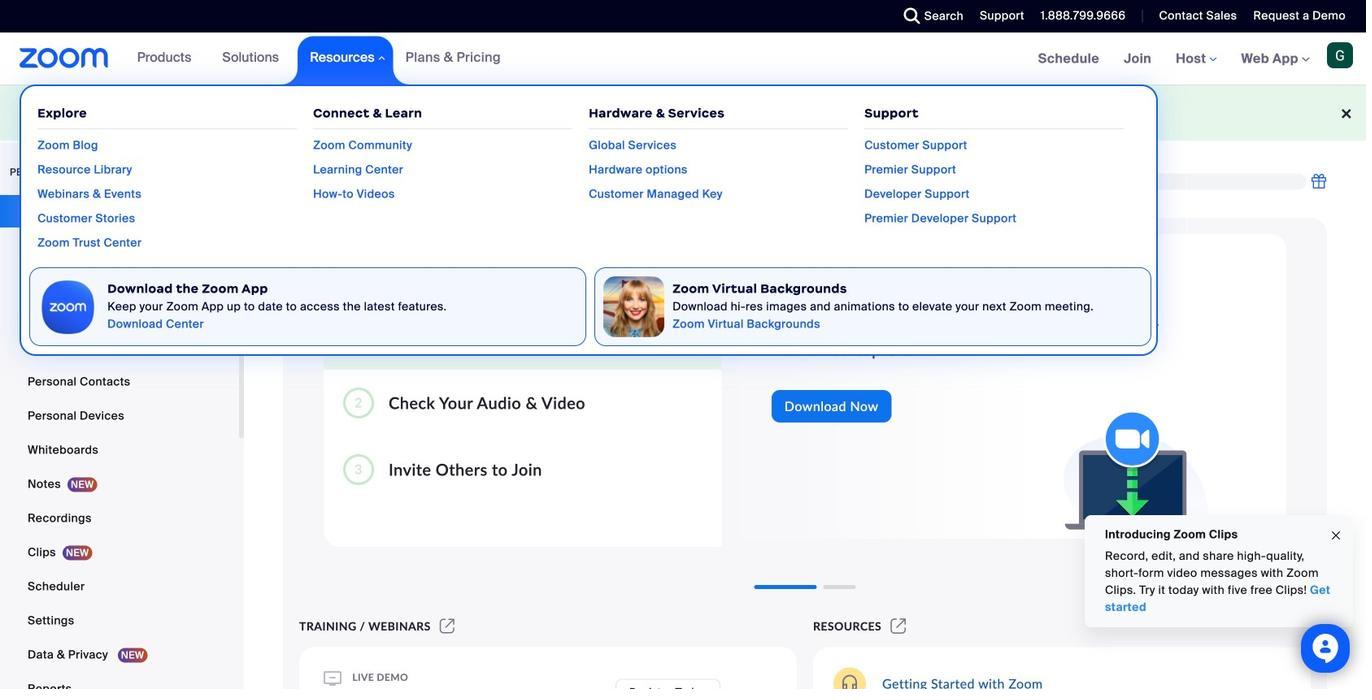 Task type: locate. For each thing, give the bounding box(es) containing it.
1 horizontal spatial window new image
[[888, 620, 909, 634]]

footer
[[0, 85, 1366, 141]]

0 horizontal spatial window new image
[[437, 620, 457, 634]]

close image
[[1330, 527, 1343, 545]]

zoom virtual backgrounds image
[[604, 276, 665, 337]]

banner
[[0, 33, 1366, 356]]

1 window new image from the left
[[437, 620, 457, 634]]

window new image
[[437, 620, 457, 634], [888, 620, 909, 634]]

personal menu menu
[[0, 195, 239, 690]]

profile picture image
[[1327, 42, 1353, 68]]



Task type: describe. For each thing, give the bounding box(es) containing it.
zoom logo image
[[20, 48, 109, 68]]

2 window new image from the left
[[888, 620, 909, 634]]

meetings navigation
[[1026, 33, 1366, 86]]

download zoom client image
[[38, 276, 99, 337]]

product information navigation
[[20, 33, 1160, 356]]



Task type: vqa. For each thing, say whether or not it's contained in the screenshot.
add "icon"
no



